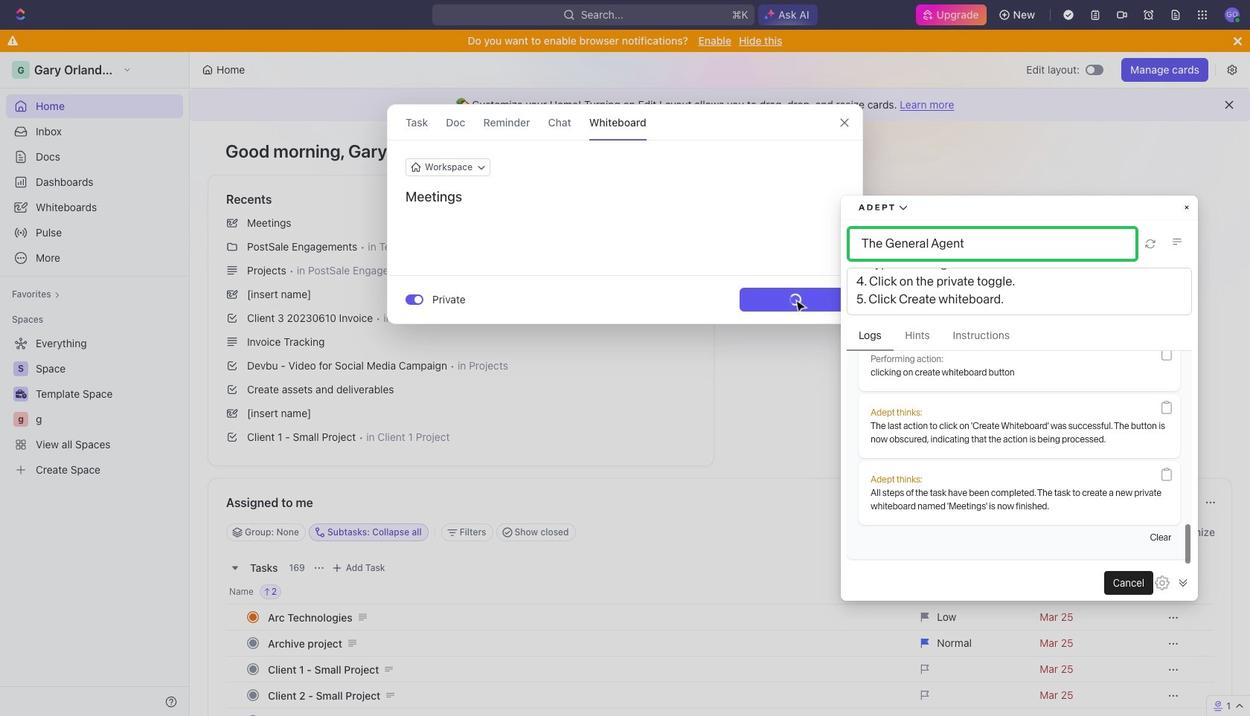 Task type: locate. For each thing, give the bounding box(es) containing it.
tree
[[6, 332, 183, 482]]

alert
[[190, 89, 1250, 121]]

sidebar navigation
[[0, 52, 190, 717]]

dialog
[[387, 104, 863, 324]]



Task type: describe. For each thing, give the bounding box(es) containing it.
tree inside sidebar navigation
[[6, 332, 183, 482]]

Name this Whiteboard... field
[[388, 188, 862, 206]]

Search tasks... text field
[[1006, 522, 1155, 544]]



Task type: vqa. For each thing, say whether or not it's contained in the screenshot.
Add Task
no



